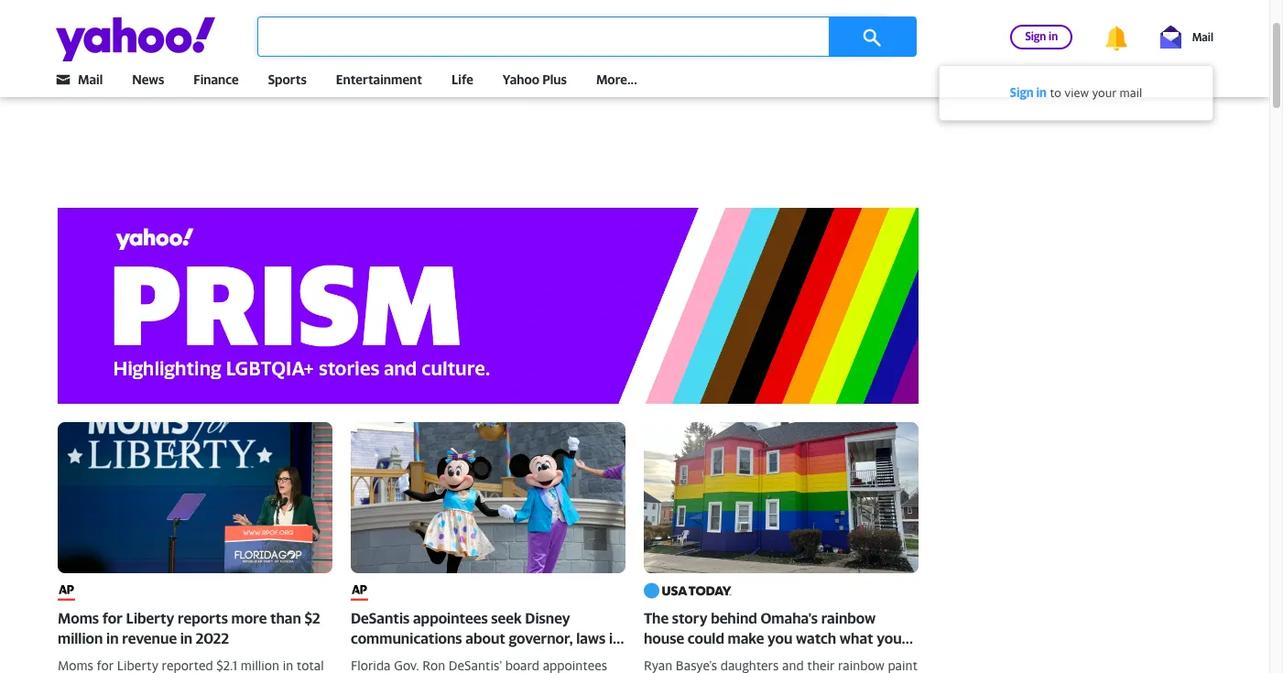 Task type: vqa. For each thing, say whether or not it's contained in the screenshot.


Task type: locate. For each thing, give the bounding box(es) containing it.
0 horizontal spatial the
[[58, 600, 79, 616]]

1 horizontal spatial 2022
[[700, 305, 728, 321]]

an
[[749, 552, 766, 570], [133, 617, 147, 632]]

hungary
[[644, 552, 702, 570]]

associated press image up desantis
[[351, 195, 368, 215]]

rainbow up conversation
[[838, 272, 885, 287]]

0 vertical spatial and
[[782, 272, 804, 287]]

1 horizontal spatial gay
[[644, 322, 664, 337]]

your inside the story behind omaha's rainbow house could make you watch what you say to your neighbors
[[687, 264, 718, 282]]

by
[[190, 592, 206, 610]]

for inside the ryan basye's daughters and their rainbow paint job suggestion reminded him of a conversation he had in 2022 involving a slur often used for gay men.
[[887, 305, 904, 321]]

0 horizontal spatial for
[[102, 223, 123, 241]]

1 vertical spatial of
[[221, 572, 236, 590]]

ago for hungary issues an anti-eu survey to citizens on migration, support for ukraine and lgbtq+ rights
[[663, 659, 681, 673]]

to inside the story behind omaha's rainbow house could make you watch what you say to your neighbors
[[669, 264, 684, 282]]

0 vertical spatial about
[[465, 243, 505, 262]]

0 vertical spatial the
[[509, 552, 532, 570]]

2022 down reports
[[196, 243, 229, 262]]

the for the republican also talks about not wanting to be known as an lgbtq+ lawmaker although basabe, who is married to a woman, once said he was "a gay candidate."
[[58, 600, 79, 616]]

florida lawmaker fabian basabe opens up about being cleared of sexual harassment claims by male staffers
[[58, 552, 323, 610]]

0 vertical spatial gay
[[644, 322, 664, 337]]

moms for liberty reports more than $2 million in revenue in 2022 link
[[58, 36, 332, 322]]

1 vertical spatial lgbtq+
[[150, 617, 196, 632]]

1 vertical spatial a
[[787, 305, 793, 321]]

about inside the republican also talks about not wanting to be known as an lgbtq+ lawmaker although basabe, who is married to a woman, once said he was "a gay candidate."
[[207, 600, 242, 616]]

0 vertical spatial 2022
[[196, 243, 229, 262]]

associated press image up the moms
[[58, 195, 75, 215]]

0 vertical spatial sign in link
[[1010, 24, 1073, 49]]

1 vertical spatial for
[[887, 305, 904, 321]]

for right the moms
[[102, 223, 123, 241]]

once
[[269, 634, 297, 649]]

could
[[688, 243, 724, 262]]

1 horizontal spatial an
[[749, 552, 766, 570]]

being
[[126, 572, 164, 590]]

russian authorities ask the supreme court to declare the lgbtq 'movement' extremist
[[351, 552, 616, 610]]

ago right 3h
[[366, 331, 384, 344]]

a down the lawmaker
[[211, 634, 217, 649]]

court
[[351, 572, 389, 590]]

ago for desantis appointees seek disney communications about governor, laws in fight over district
[[366, 331, 384, 344]]

toolbar
[[939, 22, 1213, 121]]

he left was
[[58, 650, 72, 666]]

0 vertical spatial sign
[[1025, 29, 1046, 43]]

0 horizontal spatial a
[[211, 634, 217, 649]]

ago right 4h
[[659, 331, 677, 344]]

1 horizontal spatial the
[[644, 223, 669, 241]]

rights
[[785, 592, 824, 610]]

in left the view
[[1036, 85, 1047, 100]]

0 vertical spatial associated press image
[[58, 195, 75, 215]]

the up "lgbtq"
[[509, 552, 532, 570]]

2 vertical spatial a
[[211, 634, 217, 649]]

gay down the who
[[115, 650, 135, 666]]

your down could at the right of page
[[687, 264, 718, 282]]

for inside moms for liberty reports more than $2 million in revenue in 2022
[[102, 223, 123, 241]]

their
[[807, 272, 835, 287]]

associated press image
[[351, 195, 368, 215], [644, 523, 661, 543]]

cleared
[[167, 572, 218, 590]]

$2
[[305, 223, 320, 241]]

Search query text field
[[257, 16, 890, 57]]

of up male
[[221, 572, 236, 590]]

an right as
[[133, 617, 147, 632]]

to right survey
[[871, 552, 886, 570]]

about up the lawmaker
[[207, 600, 242, 616]]

1 vertical spatial associated press image
[[351, 523, 368, 543]]

gay
[[644, 322, 664, 337], [115, 650, 135, 666]]

you
[[767, 243, 793, 262], [877, 243, 902, 262]]

0 vertical spatial your
[[1092, 85, 1117, 100]]

ago right 8h
[[73, 659, 91, 673]]

for inside the hungary issues an anti-eu survey to citizens on migration, support for ukraine and lgbtq+ rights
[[848, 572, 868, 590]]

1 vertical spatial and
[[700, 592, 725, 610]]

0 vertical spatial of
[[815, 288, 827, 304]]

4h
[[644, 331, 656, 344]]

the down ask at the bottom left
[[463, 572, 485, 590]]

he down the job
[[644, 305, 658, 321]]

sign in link left the view
[[1010, 85, 1047, 100]]

a left slur
[[787, 305, 793, 321]]

ago right 9h on the bottom left of the page
[[366, 659, 384, 673]]

supreme
[[535, 552, 595, 570]]

1 horizontal spatial a
[[787, 305, 793, 321]]

8h
[[58, 659, 70, 673]]

of inside florida lawmaker fabian basabe opens up about being cleared of sexual harassment claims by male staffers
[[221, 572, 236, 590]]

rainbow
[[821, 223, 876, 241], [838, 272, 885, 287]]

2 horizontal spatial for
[[887, 305, 904, 321]]

sign
[[1025, 29, 1046, 43], [1010, 85, 1034, 100]]

and inside the hungary issues an anti-eu survey to citizens on migration, support for ukraine and lgbtq+ rights
[[700, 592, 725, 610]]

1 vertical spatial your
[[687, 264, 718, 282]]

ago right 1h
[[71, 331, 89, 344]]

12h
[[644, 659, 660, 673]]

republican
[[82, 600, 146, 616]]

1h ago
[[58, 331, 89, 344]]

0 horizontal spatial and
[[700, 592, 725, 610]]

the up house
[[644, 223, 669, 241]]

talks
[[176, 600, 204, 616]]

1 vertical spatial rainbow
[[838, 272, 885, 287]]

sign in to view your mail
[[1010, 85, 1142, 100]]

to left the view
[[1050, 85, 1061, 100]]

0 horizontal spatial lgbtq+
[[150, 617, 196, 632]]

1 horizontal spatial the
[[509, 552, 532, 570]]

usa today image
[[644, 195, 731, 215]]

0 horizontal spatial about
[[207, 600, 242, 616]]

extremist
[[351, 592, 416, 610]]

2 vertical spatial for
[[848, 572, 868, 590]]

and up him
[[782, 272, 804, 287]]

of
[[815, 288, 827, 304], [221, 572, 236, 590]]

be
[[58, 617, 72, 632]]

1 horizontal spatial associated press image
[[351, 523, 368, 543]]

2022 down suggestion
[[700, 305, 728, 321]]

1 horizontal spatial of
[[815, 288, 827, 304]]

ago right 12h
[[663, 659, 681, 673]]

0 horizontal spatial he
[[58, 650, 72, 666]]

say
[[644, 264, 666, 282]]

lawmaker
[[200, 617, 255, 632]]

1 horizontal spatial and
[[782, 272, 804, 287]]

in up sign in to view your mail
[[1049, 29, 1058, 43]]

the inside the republican also talks about not wanting to be known as an lgbtq+ lawmaker although basabe, who is married to a woman, once said he was "a gay candidate."
[[58, 600, 79, 616]]

issues
[[706, 552, 746, 570]]

associated press image up russian
[[351, 523, 368, 543]]

for down conversation
[[887, 305, 904, 321]]

1 horizontal spatial lgbtq+
[[728, 592, 781, 610]]

0 vertical spatial rainbow
[[821, 223, 876, 241]]

to right say
[[669, 264, 684, 282]]

1 vertical spatial he
[[58, 650, 72, 666]]

1 horizontal spatial associated press image
[[644, 523, 661, 543]]

about inside desantis appointees seek disney communications about governor, laws in fight over district
[[465, 243, 505, 262]]

ago for moms for liberty reports more than $2 million in revenue in 2022
[[71, 331, 89, 344]]

0 horizontal spatial of
[[221, 572, 236, 590]]

desantis appointees seek disney communications about governor, laws in fight over district
[[351, 223, 621, 282]]

1 vertical spatial gay
[[115, 650, 135, 666]]

1 horizontal spatial he
[[644, 305, 658, 321]]

0 horizontal spatial you
[[767, 243, 793, 262]]

over
[[386, 264, 416, 282]]

of down their
[[815, 288, 827, 304]]

staffers
[[246, 592, 298, 610]]

make
[[728, 243, 764, 262]]

0 vertical spatial associated press image
[[351, 195, 368, 215]]

claims
[[143, 592, 186, 610]]

'movement'
[[537, 572, 616, 590]]

0 horizontal spatial your
[[687, 264, 718, 282]]

and down "on"
[[700, 592, 725, 610]]

male
[[210, 592, 242, 610]]

he inside the republican also talks about not wanting to be known as an lgbtq+ lawmaker although basabe, who is married to a woman, once said he was "a gay candidate."
[[58, 650, 72, 666]]

1 you from the left
[[767, 243, 793, 262]]

view
[[1064, 85, 1089, 100]]

your
[[1092, 85, 1117, 100], [687, 264, 718, 282]]

ago for florida lawmaker fabian basabe opens up about being cleared of sexual harassment claims by male staffers
[[73, 659, 91, 673]]

sign up sign in to view your mail
[[1025, 29, 1046, 43]]

0 vertical spatial lgbtq+
[[728, 592, 781, 610]]

a inside the republican also talks about not wanting to be known as an lgbtq+ lawmaker although basabe, who is married to a woman, once said he was "a gay candidate."
[[211, 634, 217, 649]]

1 vertical spatial about
[[207, 600, 242, 616]]

lgbtq+ inside the republican also talks about not wanting to be known as an lgbtq+ lawmaker although basabe, who is married to a woman, once said he was "a gay candidate."
[[150, 617, 196, 632]]

1 horizontal spatial about
[[465, 243, 505, 262]]

1 vertical spatial the
[[58, 600, 79, 616]]

the up be
[[58, 600, 79, 616]]

wanting
[[268, 600, 314, 616]]

rainbow up the what
[[821, 223, 876, 241]]

although
[[258, 617, 310, 632]]

in
[[1049, 29, 1058, 43], [1036, 85, 1047, 100], [106, 243, 119, 262], [180, 243, 193, 262], [609, 243, 621, 262], [686, 305, 697, 321]]

up
[[58, 572, 77, 590]]

sign left the view
[[1010, 85, 1034, 100]]

to down the lawmaker
[[195, 634, 207, 649]]

the
[[509, 552, 532, 570], [463, 572, 485, 590]]

a up "often"
[[830, 288, 837, 304]]

4h ago
[[644, 331, 677, 344]]

for
[[102, 223, 123, 241], [887, 305, 904, 321], [848, 572, 868, 590]]

desantis appointees seek disney communications about governor, laws in fight over district link
[[351, 36, 625, 322]]

mail
[[1120, 85, 1142, 100]]

about down seek at the left top of page
[[465, 243, 505, 262]]

associated press image
[[58, 195, 75, 215], [351, 523, 368, 543]]

2 horizontal spatial a
[[830, 288, 837, 304]]

associated press image up hungary
[[644, 523, 661, 543]]

ask
[[483, 552, 506, 570]]

0 horizontal spatial associated press image
[[58, 195, 75, 215]]

0 horizontal spatial gay
[[115, 650, 135, 666]]

sign in link up sign in to view your mail
[[1010, 24, 1073, 49]]

sign for sign in to view your mail
[[1010, 85, 1034, 100]]

for down survey
[[848, 572, 868, 590]]

your left mail
[[1092, 85, 1117, 100]]

to up the extremist
[[392, 572, 407, 590]]

0 vertical spatial for
[[102, 223, 123, 241]]

1 vertical spatial associated press image
[[644, 523, 661, 543]]

slur
[[797, 305, 818, 321]]

lgbtq+
[[728, 592, 781, 610], [150, 617, 196, 632]]

laws
[[576, 243, 606, 262]]

1 vertical spatial an
[[133, 617, 147, 632]]

million
[[58, 243, 103, 262]]

0 vertical spatial he
[[644, 305, 658, 321]]

1 vertical spatial sign
[[1010, 85, 1034, 100]]

the inside the story behind omaha's rainbow house could make you watch what you say to your neighbors
[[644, 223, 669, 241]]

an up migration,
[[749, 552, 766, 570]]

1 horizontal spatial you
[[877, 243, 902, 262]]

sign in link
[[1010, 24, 1073, 49], [1010, 85, 1047, 100]]

in down suggestion
[[686, 305, 697, 321]]

ago for russian authorities ask the supreme court to declare the lgbtq 'movement' extremist
[[366, 659, 384, 673]]

associated press image for hungary issues an anti-eu survey to citizens on migration, support for ukraine and lgbtq+ rights
[[644, 523, 661, 543]]

the republican also talks about not wanting to be known as an lgbtq+ lawmaker although basabe, who is married to a woman, once said he was "a gay candidate."
[[58, 600, 330, 666]]

0 horizontal spatial the
[[463, 572, 485, 590]]

0 horizontal spatial associated press image
[[351, 195, 368, 215]]

russian authorities ask the supreme court to declare the lgbtq 'movement' extremist link
[[351, 365, 625, 650]]

than
[[270, 223, 301, 241]]

1 vertical spatial 2022
[[700, 305, 728, 321]]

lgbtq
[[489, 572, 534, 590]]

story
[[672, 223, 707, 241]]

associated press image for moms for liberty reports more than $2 million in revenue in 2022
[[58, 195, 75, 215]]

revenue
[[122, 243, 177, 262]]

you up "paint"
[[877, 243, 902, 262]]

citizens
[[644, 572, 695, 590]]

to
[[1050, 85, 1061, 100], [669, 264, 684, 282], [871, 552, 886, 570], [392, 572, 407, 590], [317, 600, 330, 616], [195, 634, 207, 649]]

woman,
[[221, 634, 266, 649]]

in right laws
[[609, 243, 621, 262]]

ago for the story behind omaha's rainbow house could make you watch what you say to your neighbors
[[659, 331, 677, 344]]

sexual
[[239, 572, 283, 590]]

0 vertical spatial an
[[749, 552, 766, 570]]

0 horizontal spatial an
[[133, 617, 147, 632]]

lgbtq+ up married
[[150, 617, 196, 632]]

the advocate image
[[58, 523, 130, 543]]

0 vertical spatial the
[[644, 223, 669, 241]]

gay down 'had'
[[644, 322, 664, 337]]

desantis
[[351, 223, 410, 241]]

opens
[[280, 552, 323, 570]]

1 horizontal spatial your
[[1092, 85, 1117, 100]]

1 horizontal spatial for
[[848, 572, 868, 590]]

0 horizontal spatial 2022
[[196, 243, 229, 262]]

about
[[465, 243, 505, 262], [207, 600, 242, 616]]

lgbtq+ down migration,
[[728, 592, 781, 610]]

you down omaha's
[[767, 243, 793, 262]]



Task type: describe. For each thing, give the bounding box(es) containing it.
rainbow inside the ryan basye's daughters and their rainbow paint job suggestion reminded him of a conversation he had in 2022 involving a slur often used for gay men.
[[838, 272, 885, 287]]

florida
[[58, 552, 104, 570]]

disney
[[525, 223, 570, 241]]

"a
[[100, 650, 111, 666]]

12h ago
[[644, 659, 681, 673]]

candidate."
[[138, 650, 203, 666]]

to inside russian authorities ask the supreme court to declare the lgbtq 'movement' extremist
[[392, 572, 407, 590]]

the story behind omaha's rainbow house could make you watch what you say to your neighbors link
[[644, 36, 918, 322]]

sign for sign in
[[1025, 29, 1046, 43]]

liberty
[[126, 223, 174, 241]]

conversation
[[840, 288, 916, 304]]

moms
[[58, 223, 99, 241]]

an inside the republican also talks about not wanting to be known as an lgbtq+ lawmaker although basabe, who is married to a woman, once said he was "a gay candidate."
[[133, 617, 147, 632]]

appointees
[[413, 223, 488, 241]]

the for the story behind omaha's rainbow house could make you watch what you say to your neighbors
[[644, 223, 669, 241]]

district
[[420, 264, 468, 282]]

New! search field
[[257, 16, 917, 57]]

in right "million"
[[106, 243, 119, 262]]

ryan
[[644, 272, 672, 287]]

new!
[[890, 16, 917, 31]]

reminded
[[731, 288, 786, 304]]

communications
[[351, 243, 462, 262]]

had
[[661, 305, 683, 321]]

1 vertical spatial sign in link
[[1010, 85, 1047, 100]]

9h ago
[[351, 659, 384, 673]]

sign in
[[1025, 29, 1058, 43]]

daughters
[[720, 272, 779, 287]]

also
[[150, 600, 173, 616]]

rainbow inside the story behind omaha's rainbow house could make you watch what you say to your neighbors
[[821, 223, 876, 241]]

0 vertical spatial a
[[830, 288, 837, 304]]

reports
[[178, 223, 228, 241]]

is
[[134, 634, 143, 649]]

ukraine
[[644, 592, 696, 610]]

support
[[791, 572, 845, 590]]

in down reports
[[180, 243, 193, 262]]

anti-
[[769, 552, 800, 570]]

what
[[840, 243, 873, 262]]

on
[[698, 572, 715, 590]]

ryan basye's daughters and their rainbow paint job suggestion reminded him of a conversation he had in 2022 involving a slur often used for gay men.
[[644, 272, 918, 337]]

of inside the ryan basye's daughters and their rainbow paint job suggestion reminded him of a conversation he had in 2022 involving a slur often used for gay men.
[[815, 288, 827, 304]]

associated press image for russian authorities ask the supreme court to declare the lgbtq 'movement' extremist
[[351, 523, 368, 543]]

basye's
[[676, 272, 717, 287]]

3h ago
[[351, 331, 384, 344]]

to inside toolbar
[[1050, 85, 1061, 100]]

2022 inside the ryan basye's daughters and their rainbow paint job suggestion reminded him of a conversation he had in 2022 involving a slur often used for gay men.
[[700, 305, 728, 321]]

to inside the hungary issues an anti-eu survey to citizens on migration, support for ukraine and lgbtq+ rights
[[871, 552, 886, 570]]

governor,
[[509, 243, 573, 262]]

to right wanting
[[317, 600, 330, 616]]

behind
[[711, 223, 757, 241]]

said
[[301, 634, 324, 649]]

basabe
[[228, 552, 277, 570]]

involving
[[732, 305, 783, 321]]

more
[[231, 223, 267, 241]]

survey
[[822, 552, 868, 570]]

1h
[[58, 331, 68, 344]]

toolbar containing sign in
[[939, 22, 1213, 121]]

omaha's
[[760, 223, 818, 241]]

paint
[[888, 272, 918, 287]]

mail
[[1192, 30, 1213, 43]]

1 vertical spatial the
[[463, 572, 485, 590]]

basabe,
[[58, 634, 103, 649]]

about
[[80, 572, 122, 590]]

often
[[821, 305, 853, 321]]

fight
[[351, 264, 383, 282]]

he inside the ryan basye's daughters and their rainbow paint job suggestion reminded him of a conversation he had in 2022 involving a slur often used for gay men.
[[644, 305, 658, 321]]

florida lawmaker fabian basabe opens up about being cleared of sexual harassment claims by male staffers link
[[58, 365, 332, 650]]

in inside the ryan basye's daughters and their rainbow paint job suggestion reminded him of a conversation he had in 2022 involving a slur often used for gay men.
[[686, 305, 697, 321]]

and inside the ryan basye's daughters and their rainbow paint job suggestion reminded him of a conversation he had in 2022 involving a slur often used for gay men.
[[782, 272, 804, 287]]

neighbors
[[722, 264, 789, 282]]

gay inside the republican also talks about not wanting to be known as an lgbtq+ lawmaker although basabe, who is married to a woman, once said he was "a gay candidate."
[[115, 650, 135, 666]]

declare
[[410, 572, 460, 590]]

your inside toolbar
[[1092, 85, 1117, 100]]

lgbtq+ inside the hungary issues an anti-eu survey to citizens on migration, support for ukraine and lgbtq+ rights
[[728, 592, 781, 610]]

job
[[644, 288, 662, 304]]

8h ago
[[58, 659, 91, 673]]

moms for liberty reports more than $2 million in revenue in 2022
[[58, 223, 320, 262]]

in inside desantis appointees seek disney communications about governor, laws in fight over district
[[609, 243, 621, 262]]

9h
[[351, 659, 363, 673]]

watch
[[796, 243, 836, 262]]

gay inside the ryan basye's daughters and their rainbow paint job suggestion reminded him of a conversation he had in 2022 involving a slur often used for gay men.
[[644, 322, 664, 337]]

mail link
[[1161, 25, 1213, 48]]

hungary issues an anti-eu survey to citizens on migration, support for ukraine and lgbtq+ rights link
[[644, 365, 918, 650]]

associated press image for desantis appointees seek disney communications about governor, laws in fight over district
[[351, 195, 368, 215]]

migration,
[[719, 572, 788, 590]]

used
[[856, 305, 884, 321]]

not
[[245, 600, 265, 616]]

authorities
[[406, 552, 480, 570]]

an inside the hungary issues an anti-eu survey to citizens on migration, support for ukraine and lgbtq+ rights
[[749, 552, 766, 570]]

seek
[[491, 223, 522, 241]]

fabian
[[180, 552, 225, 570]]

2 you from the left
[[877, 243, 902, 262]]

2022 inside moms for liberty reports more than $2 million in revenue in 2022
[[196, 243, 229, 262]]

was
[[75, 650, 97, 666]]

suggestion
[[665, 288, 728, 304]]

lawmaker
[[108, 552, 177, 570]]

who
[[106, 634, 130, 649]]



